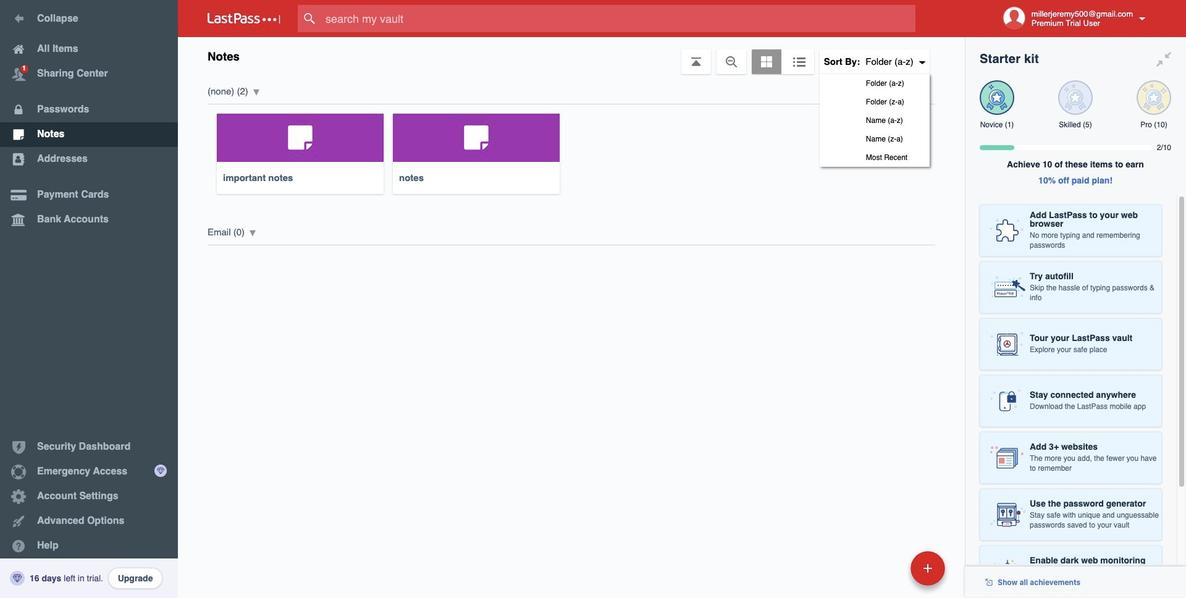 Task type: locate. For each thing, give the bounding box(es) containing it.
Search search field
[[298, 5, 940, 32]]

lastpass image
[[208, 13, 281, 24]]

main navigation navigation
[[0, 0, 178, 598]]

vault options navigation
[[178, 37, 966, 167]]



Task type: vqa. For each thing, say whether or not it's contained in the screenshot.
lastpass "Image" at the left top
yes



Task type: describe. For each thing, give the bounding box(es) containing it.
new item element
[[826, 551, 950, 586]]

search my vault text field
[[298, 5, 940, 32]]

new item navigation
[[826, 548, 953, 598]]



